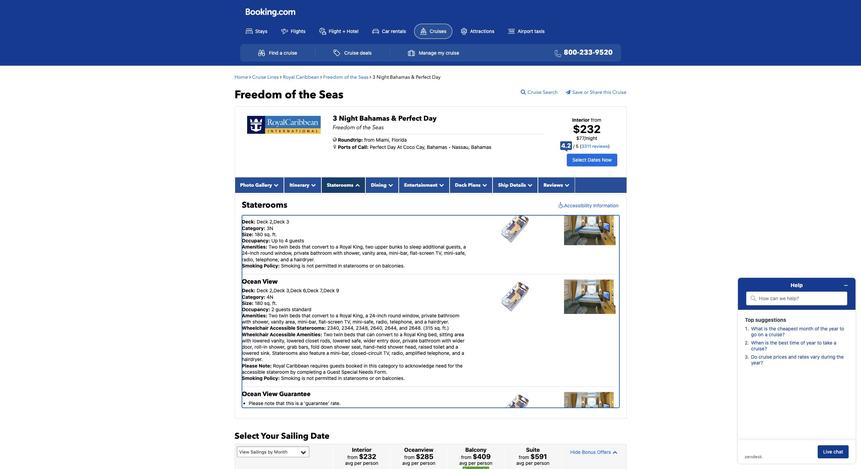 Task type: locate. For each thing, give the bounding box(es) containing it.
coco
[[404, 144, 415, 150]]

per for $232
[[355, 460, 362, 466]]

vanity down '2'
[[271, 319, 284, 325]]

2 ft. from the top
[[272, 300, 277, 306]]

1 vertical spatial &
[[392, 114, 397, 123]]

1 vertical spatial 180
[[255, 300, 263, 306]]

day
[[432, 74, 441, 80], [424, 114, 437, 123], [388, 144, 396, 150]]

2 occupancy: from the top
[[242, 307, 270, 312]]

my
[[438, 50, 445, 56]]

seas up miami,
[[373, 124, 384, 131]]

0 vertical spatial hairdryer.
[[294, 257, 315, 262]]

royal right angle right image
[[283, 74, 295, 80]]

booked
[[346, 363, 363, 369]]

bar, left closed-
[[342, 350, 350, 356]]

smoking
[[242, 263, 263, 269], [281, 263, 301, 269], [242, 375, 263, 381], [281, 375, 301, 381]]

1 vertical spatial convert
[[312, 313, 329, 319]]

2 horizontal spatial seas
[[373, 124, 384, 131]]

2 on from the top
[[376, 375, 381, 381]]

& up florida
[[392, 114, 397, 123]]

deck:
[[242, 219, 256, 225], [242, 288, 256, 294]]

chevron down image left reviews
[[526, 183, 533, 187]]

of
[[345, 74, 349, 80], [285, 87, 296, 102], [357, 124, 362, 131], [352, 144, 357, 150]]

your
[[261, 431, 279, 442]]

can
[[367, 332, 375, 337]]

1 horizontal spatial 3
[[333, 114, 338, 123]]

lowered
[[253, 338, 270, 344], [287, 338, 304, 344], [333, 338, 351, 344], [242, 350, 260, 356]]

grab
[[287, 344, 298, 350]]

person for $591
[[535, 460, 550, 466]]

screen inside two twin beds that convert to a royal king, a 24-inch round window, private bathroom with shower, vanity area, mini-bar, flat-screen tv, mini-safe, radio, telephone, and a hairdryer. wheelchair accessible staterooms: 2340, 2344, 2348, 2640, 2644, and 2648. (315 sq. ft.) wheelchair accessible amenities:
[[328, 319, 343, 325]]

deck for ocean view deck: deck 2,deck 3,deck 6,deck 7,deck 9
[[257, 288, 268, 294]]

deals
[[360, 50, 372, 56]]

angle right image
[[249, 75, 251, 79], [321, 75, 322, 79], [370, 75, 372, 79]]

1 vertical spatial night
[[339, 114, 358, 123]]

deck inside ocean view deck: deck 2,deck 3,deck 6,deck 7,deck 9
[[257, 288, 268, 294]]

avg for $285
[[403, 460, 411, 466]]

telephone, up 2644,
[[390, 319, 414, 325]]

select down (
[[573, 157, 587, 163]]

perfect down manage
[[416, 74, 431, 80]]

1 horizontal spatial private
[[403, 338, 418, 344]]

2 king, from the top
[[353, 313, 364, 319]]

1 chevron down image from the left
[[310, 183, 316, 187]]

cruise inside cruise deals link
[[345, 50, 359, 56]]

beds
[[290, 244, 301, 250], [290, 313, 301, 319], [345, 332, 356, 337]]

this for requires
[[369, 363, 377, 369]]

booking.com home image
[[246, 8, 295, 17]]

1 horizontal spatial bar,
[[342, 350, 350, 356]]

deck: up category: 3n size: 180 sq. ft. occupancy: up to 4 guests amenities: at left
[[242, 219, 256, 225]]

2 avg from the left
[[403, 460, 411, 466]]

1 policy: from the top
[[264, 263, 280, 269]]

deck up 3n
[[257, 219, 268, 225]]

2,deck inside ocean view deck: deck 2,deck 3
[[270, 219, 285, 225]]

manage my cruise button
[[401, 46, 467, 60]]

travel menu navigation
[[240, 44, 622, 61]]

or down 'needs'
[[370, 375, 374, 381]]

miami,
[[376, 137, 391, 143]]

the up roundtrip: from miami, florida on the top of page
[[363, 124, 371, 131]]

view for ocean view guarantee please note that this is a 'guarantee' rate.
[[263, 390, 278, 399]]

occupancy: for 3n
[[242, 238, 270, 244]]

or right save
[[584, 89, 589, 96]]

1 vertical spatial deck:
[[242, 288, 256, 294]]

view inside ocean view deck: deck 2,deck 3
[[263, 209, 278, 217]]

0 vertical spatial size:
[[242, 231, 254, 237]]

cruise for cruise deals
[[345, 50, 359, 56]]

from
[[592, 117, 602, 123], [365, 137, 375, 143], [348, 455, 358, 460], [405, 455, 415, 460], [462, 455, 472, 460], [519, 455, 530, 460]]

$232 inside interior from $232 avg per person
[[359, 453, 377, 461]]

bar, inside two twin beds that convert to a royal king, a 24-inch round window, private bathroom with shower, vanity area, mini-bar, flat-screen tv, mini-safe, radio, telephone, and a hairdryer. wheelchair accessible staterooms: 2340, 2344, 2348, 2640, 2644, and 2648. (315 sq. ft.) wheelchair accessible amenities:
[[309, 319, 318, 325]]

door,
[[390, 338, 402, 344], [242, 344, 253, 350]]

occupancy: inside category: 3n size: 180 sq. ft. occupancy: up to 4 guests amenities:
[[242, 238, 270, 244]]

of inside 3 night bahamas & perfect day freedom of the seas
[[357, 124, 362, 131]]

this right share
[[604, 89, 612, 96]]

now
[[602, 157, 612, 163]]

chevron down image inside deck plans dropdown button
[[481, 183, 488, 187]]

0 horizontal spatial bar,
[[309, 319, 318, 325]]

1 vertical spatial balconies.
[[383, 375, 405, 381]]

screen down additional
[[420, 250, 435, 256]]

1 180 from the top
[[255, 231, 263, 237]]

1 not from the top
[[307, 263, 314, 269]]

select for select          dates now
[[573, 157, 587, 163]]

not up 6,deck
[[307, 263, 314, 269]]

bathroom
[[311, 250, 332, 256], [438, 313, 460, 319], [419, 338, 441, 344]]

2,deck
[[270, 219, 285, 225], [270, 288, 285, 294]]

0 vertical spatial seas
[[359, 74, 369, 80]]

2 size: from the top
[[242, 300, 254, 306]]

1 vertical spatial occupancy:
[[242, 307, 270, 312]]

per down suite
[[526, 460, 533, 466]]

inch down category: 3n size: 180 sq. ft. occupancy: up to 4 guests amenities: at left
[[250, 250, 259, 256]]

3 angle right image from the left
[[370, 75, 372, 79]]

2 staterooms from the top
[[344, 375, 369, 381]]

safe, up seat,
[[352, 338, 363, 344]]

2,deck for ocean view deck: deck 2,deck 3,deck 6,deck 7,deck 9
[[270, 288, 285, 294]]

occupancy: left up
[[242, 238, 270, 244]]

2 person from the left
[[420, 460, 436, 466]]

sleep
[[410, 244, 422, 250]]

round
[[261, 250, 274, 256], [388, 313, 401, 319]]

2 deck: from the top
[[242, 288, 256, 294]]

0 horizontal spatial telephone,
[[256, 257, 279, 262]]

telephone, down the toilet
[[428, 350, 451, 356]]

1 vertical spatial by
[[268, 449, 273, 455]]

down
[[321, 344, 333, 350]]

4 avg from the left
[[517, 460, 525, 466]]

/ up 4.2 / 5 ( 3311 reviews )
[[585, 135, 587, 141]]

1 accessible from the top
[[270, 325, 296, 331]]

angle right image for royal caribbean
[[321, 75, 322, 79]]

3 ocean from the top
[[242, 390, 261, 399]]

airport taxis
[[518, 28, 545, 34]]

1 chevron down image from the left
[[272, 183, 279, 187]]

accessibility information
[[565, 203, 619, 208]]

&
[[412, 74, 415, 80], [392, 114, 397, 123]]

select up sailings
[[235, 431, 259, 442]]

manage
[[419, 50, 437, 56]]

avg for $409
[[460, 460, 468, 466]]

find a cruise link
[[251, 46, 305, 60]]

2 vertical spatial guests
[[330, 363, 345, 369]]

bar,
[[401, 250, 409, 256], [309, 319, 318, 325], [342, 350, 350, 356]]

of up roundtrip:
[[357, 124, 362, 131]]

a inside royal caribbean requires guests booked in this category to acknowledge need for the accessible stateroom by completing a guest special needs form. smoking policy: smoking is not permitted in staterooms or on balconies.
[[323, 369, 326, 375]]

0 vertical spatial bathroom
[[311, 250, 332, 256]]

0 vertical spatial occupancy:
[[242, 238, 270, 244]]

0 vertical spatial telephone,
[[256, 257, 279, 262]]

royal left two
[[340, 244, 352, 250]]

sq. for 3n
[[264, 231, 271, 237]]

hairdryer. inside two twin beds that can convert to a royal king bed, sitting area with lowered vanity, lowered closet rods, lowered safe, wider entry door, private bathroom with wider door, roll-in shower, grab bars, fold down shower seat, hand-held shower head, raised toilet and a lowered sink. staterooms also feature a mini-bar, closed-circuit tv, radio, amplified telephone, and a hairdryer. please note:
[[242, 357, 263, 362]]

category: left 4n
[[242, 294, 266, 300]]

wider down area
[[453, 338, 465, 344]]

1 ocean from the top
[[242, 209, 261, 217]]

0 vertical spatial night
[[377, 74, 389, 80]]

1 vertical spatial please
[[249, 400, 264, 406]]

1 vertical spatial /
[[574, 144, 575, 149]]

that inside two twin beds that convert to a royal king, a 24-inch round window, private bathroom with shower, vanity area, mini-bar, flat-screen tv, mini-safe, radio, telephone, and a hairdryer. wheelchair accessible staterooms: 2340, 2344, 2348, 2640, 2644, and 2648. (315 sq. ft.) wheelchair accessible amenities:
[[302, 313, 311, 319]]

telephone, down up
[[256, 257, 279, 262]]

$232
[[573, 122, 601, 135], [359, 453, 377, 461]]

1 horizontal spatial chevron down image
[[438, 183, 444, 187]]

safe, up 2348,
[[364, 319, 375, 325]]

2348,
[[356, 325, 369, 331]]

cruise for cruise lines
[[252, 74, 266, 80]]

search
[[543, 89, 558, 96]]

ocean for ocean view deck: deck 2,deck 3,deck 6,deck 7,deck 9
[[242, 278, 261, 286]]

angle right image right the royal caribbean
[[321, 75, 322, 79]]

safe, inside two twin beds that convert to a royal king, a 24-inch round window, private bathroom with shower, vanity area, mini-bar, flat-screen tv, mini-safe, radio, telephone, and a hairdryer. wheelchair accessible staterooms: 2340, 2344, 2348, 2640, 2644, and 2648. (315 sq. ft.) wheelchair accessible amenities:
[[364, 319, 375, 325]]

3311 reviews link
[[582, 144, 609, 149]]

180 inside the category: 4n size: 180 sq. ft. occupancy: 2 guests standard amenities:
[[255, 300, 263, 306]]

accessible
[[242, 369, 265, 375]]

2 category: from the top
[[242, 294, 266, 300]]

two for lowered
[[324, 332, 333, 337]]

1 per from the left
[[355, 460, 362, 466]]

angle right image
[[280, 75, 282, 79]]

2 chevron down image from the left
[[387, 183, 394, 187]]

1 staterooms from the top
[[344, 263, 369, 269]]

deck: for ocean view deck: deck 2,deck 3,deck 6,deck 7,deck 9
[[242, 288, 256, 294]]

chevron down image inside ship details dropdown button
[[526, 183, 533, 187]]

1 avg from the left
[[346, 460, 353, 466]]

the right for at the right bottom of page
[[456, 363, 463, 369]]

$591
[[531, 453, 548, 461]]

person inside balcony from $409 avg per person
[[478, 460, 493, 466]]

need
[[436, 363, 447, 369]]

save or share this cruise link
[[566, 89, 627, 96]]

telephone, inside two twin beds that convert to a royal king, a 24-inch round window, private bathroom with shower, vanity area, mini-bar, flat-screen tv, mini-safe, radio, telephone, and a hairdryer. wheelchair accessible staterooms: 2340, 2344, 2348, 2640, 2644, and 2648. (315 sq. ft.) wheelchair accessible amenities:
[[390, 319, 414, 325]]

0 vertical spatial is
[[302, 263, 306, 269]]

that for wider
[[357, 332, 366, 337]]

1 balconies. from the top
[[383, 263, 405, 269]]

1 cruise from the left
[[284, 50, 297, 56]]

from down interior
[[348, 455, 358, 460]]

1 permitted from the top
[[315, 263, 337, 269]]

is down 'completing'
[[302, 375, 306, 381]]

0 horizontal spatial 24-
[[242, 250, 250, 256]]

2 horizontal spatial private
[[422, 313, 437, 319]]

form.
[[375, 369, 388, 375]]

0 vertical spatial beds
[[290, 244, 301, 250]]

2 vertical spatial tv,
[[384, 350, 391, 356]]

view for ocean view deck: deck 2,deck 3,deck 6,deck 7,deck 9
[[263, 278, 278, 286]]

1 horizontal spatial select
[[573, 157, 587, 163]]

attractions link
[[455, 24, 500, 38]]

1 vertical spatial flat-
[[319, 319, 328, 325]]

2 vertical spatial hairdryer.
[[242, 357, 263, 362]]

by right stateroom
[[291, 369, 296, 375]]

requires
[[311, 363, 329, 369]]

person down interior
[[363, 460, 379, 466]]

0 horizontal spatial 3
[[286, 219, 289, 225]]

from for roundtrip: from miami, florida
[[365, 137, 375, 143]]

1 horizontal spatial round
[[388, 313, 401, 319]]

view inside ocean view guarantee please note that this is a 'guarantee' rate.
[[263, 390, 278, 399]]

180 for 3n
[[255, 231, 263, 237]]

sq. for 4n
[[264, 300, 271, 306]]

3 up globe "icon"
[[333, 114, 338, 123]]

freedom up roundtrip:
[[333, 124, 355, 131]]

cruise search link
[[521, 89, 565, 96]]

photo gallery button
[[235, 177, 284, 193]]

1 occupancy: from the top
[[242, 238, 270, 244]]

(315
[[424, 325, 433, 331]]

window, down 4
[[275, 250, 293, 256]]

radio, inside two twin beds that convert to a royal king, a 24-inch round window, private bathroom with shower, vanity area, mini-bar, flat-screen tv, mini-safe, radio, telephone, and a hairdryer. wheelchair accessible staterooms: 2340, 2344, 2348, 2640, 2644, and 2648. (315 sq. ft.) wheelchair accessible amenities:
[[376, 319, 389, 325]]

2 vertical spatial is
[[296, 400, 299, 406]]

deck: for ocean view deck: deck 2,deck 3
[[242, 219, 256, 225]]

2 vertical spatial bar,
[[342, 350, 350, 356]]

or
[[584, 89, 589, 96], [370, 263, 374, 269], [370, 375, 374, 381]]

2 horizontal spatial tv,
[[436, 250, 443, 256]]

mini- down the bunks
[[389, 250, 401, 256]]

special
[[342, 369, 358, 375]]

wider up the hand-
[[364, 338, 376, 344]]

seas inside 3 night bahamas & perfect day freedom of the seas
[[373, 124, 384, 131]]

ocean view deck: deck 2,deck 3
[[242, 209, 289, 225]]

find
[[269, 50, 279, 56]]

chevron down image left the ship
[[481, 183, 488, 187]]

from down suite
[[519, 455, 530, 460]]

1 king, from the top
[[353, 244, 364, 250]]

0 vertical spatial permitted
[[315, 263, 337, 269]]

1 category: from the top
[[242, 225, 266, 231]]

occupancy: for 4n
[[242, 307, 270, 312]]

view left sailings
[[239, 449, 250, 455]]

0 vertical spatial category:
[[242, 225, 266, 231]]

view for ocean view deck: deck 2,deck 3
[[263, 209, 278, 217]]

from inside suite from $591 avg per person
[[519, 455, 530, 460]]

wider
[[364, 338, 376, 344], [453, 338, 465, 344]]

this down guarantee
[[286, 400, 294, 406]]

safe, down the guests,
[[456, 250, 466, 256]]

3 up 4
[[286, 219, 289, 225]]

0 horizontal spatial this
[[286, 400, 294, 406]]

24- down category: 3n size: 180 sq. ft. occupancy: up to 4 guests amenities: at left
[[242, 250, 250, 256]]

1 vertical spatial private
[[422, 313, 437, 319]]

4 chevron down image from the left
[[526, 183, 533, 187]]

1 size: from the top
[[242, 231, 254, 237]]

0 vertical spatial screen
[[420, 250, 435, 256]]

2 vertical spatial staterooms
[[272, 350, 298, 356]]

chevron down image for dining
[[387, 183, 394, 187]]

ocean for ocean view deck: deck 2,deck 3
[[242, 209, 261, 217]]

additional
[[423, 244, 445, 250]]

not inside royal caribbean requires guests booked in this category to acknowledge need for the accessible stateroom by completing a guest special needs form. smoking policy: smoking is not permitted in staterooms or on balconies.
[[307, 375, 314, 381]]

0 horizontal spatial shower
[[334, 344, 350, 350]]

1 on from the top
[[376, 263, 381, 269]]

size: inside category: 3n size: 180 sq. ft. occupancy: up to 4 guests amenities:
[[242, 231, 254, 237]]

accessibility
[[565, 203, 593, 208]]

1 deck: from the top
[[242, 219, 256, 225]]

0 vertical spatial wheelchair
[[242, 325, 269, 331]]

screen inside two twin beds that convert to a royal king, two upper bunks to sleep additional guests, a 24-inch round window, private bathroom with shower, vanity area, mini-bar, flat-screen tv, mini-safe, radio, telephone, and a hairdryer. smoking policy: smoking is not permitted in staterooms or on balconies.
[[420, 250, 435, 256]]

2 chevron down image from the left
[[438, 183, 444, 187]]

per up "recommended" image in the bottom of the page
[[469, 460, 476, 466]]

recommended image
[[463, 467, 490, 469]]

chevron down image for entertainment
[[438, 183, 444, 187]]

guests up guest
[[330, 363, 345, 369]]

1 vertical spatial perfect
[[399, 114, 422, 123]]

find a cruise
[[269, 50, 297, 56]]

mini- down down
[[331, 350, 342, 356]]

that
[[302, 244, 311, 250], [302, 313, 311, 319], [357, 332, 366, 337], [276, 400, 285, 406]]

0 horizontal spatial private
[[294, 250, 309, 256]]

convert for bathroom
[[312, 244, 329, 250]]

reviews button
[[539, 177, 576, 193]]

2 cruise from the left
[[446, 50, 460, 56]]

bathroom inside two twin beds that convert to a royal king, two upper bunks to sleep additional guests, a 24-inch round window, private bathroom with shower, vanity area, mini-bar, flat-screen tv, mini-safe, radio, telephone, and a hairdryer. smoking policy: smoking is not permitted in staterooms or on balconies.
[[311, 250, 332, 256]]

2 180 from the top
[[255, 300, 263, 306]]

3 for 3 night bahamas & perfect day
[[373, 74, 376, 80]]

king, inside two twin beds that convert to a royal king, two upper bunks to sleep additional guests, a 24-inch round window, private bathroom with shower, vanity area, mini-bar, flat-screen tv, mini-safe, radio, telephone, and a hairdryer. smoking policy: smoking is not permitted in staterooms or on balconies.
[[353, 244, 364, 250]]

1 vertical spatial size:
[[242, 300, 254, 306]]

ocean view guarantee please note that this is a 'guarantee' rate.
[[242, 390, 341, 406]]

0 vertical spatial 2,deck
[[270, 219, 285, 225]]

deck
[[455, 182, 467, 188], [257, 219, 268, 225], [257, 288, 268, 294]]

avg inside oceanview from $285 avg per person
[[403, 460, 411, 466]]

area, inside two twin beds that convert to a royal king, two upper bunks to sleep additional guests, a 24-inch round window, private bathroom with shower, vanity area, mini-bar, flat-screen tv, mini-safe, radio, telephone, and a hairdryer. smoking policy: smoking is not permitted in staterooms or on balconies.
[[377, 250, 388, 256]]

2,deck up 4n
[[270, 288, 285, 294]]

royal up stateroom
[[273, 363, 285, 369]]

this inside royal caribbean requires guests booked in this category to acknowledge need for the accessible stateroom by completing a guest special needs form. smoking policy: smoking is not permitted in staterooms or on balconies.
[[369, 363, 377, 369]]

convert inside two twin beds that convert to a royal king, a 24-inch round window, private bathroom with shower, vanity area, mini-bar, flat-screen tv, mini-safe, radio, telephone, and a hairdryer. wheelchair accessible staterooms: 2340, 2344, 2348, 2640, 2644, and 2648. (315 sq. ft.) wheelchair accessible amenities:
[[312, 313, 329, 319]]

4 person from the left
[[535, 460, 550, 466]]

chevron down image inside dining dropdown button
[[387, 183, 394, 187]]

day down manage my cruise dropdown button
[[432, 74, 441, 80]]

1 vertical spatial staterooms
[[344, 375, 369, 381]]

beds for safe,
[[345, 332, 356, 337]]

0 vertical spatial sq.
[[264, 231, 271, 237]]

save or share this cruise
[[573, 89, 627, 96]]

view inside ocean view deck: deck 2,deck 3,deck 6,deck 7,deck 9
[[263, 278, 278, 286]]

twin inside two twin beds that convert to a royal king, two upper bunks to sleep additional guests, a 24-inch round window, private bathroom with shower, vanity area, mini-bar, flat-screen tv, mini-safe, radio, telephone, and a hairdryer. smoking policy: smoking is not permitted in staterooms or on balconies.
[[279, 244, 288, 250]]

0 horizontal spatial $232
[[359, 453, 377, 461]]

avg for $232
[[346, 460, 353, 466]]

tv, down held
[[384, 350, 391, 356]]

2 permitted from the top
[[315, 375, 337, 381]]

from down oceanview
[[405, 455, 415, 460]]

month
[[274, 449, 288, 455]]

0 horizontal spatial tv,
[[345, 319, 352, 325]]

5 chevron down image from the left
[[564, 183, 570, 187]]

from inside balcony from $409 avg per person
[[462, 455, 472, 460]]

3 inside ocean view deck: deck 2,deck 3
[[286, 219, 289, 225]]

twin inside two twin beds that can convert to a royal king bed, sitting area with lowered vanity, lowered closet rods, lowered safe, wider entry door, private bathroom with wider door, roll-in shower, grab bars, fold down shower seat, hand-held shower head, raised toilet and a lowered sink. staterooms also feature a mini-bar, closed-circuit tv, radio, amplified telephone, and a hairdryer. please note:
[[334, 332, 343, 337]]

stays link
[[240, 24, 273, 38]]

from for balcony from $409 avg per person
[[462, 455, 472, 460]]

1 horizontal spatial angle right image
[[321, 75, 322, 79]]

2 balconies. from the top
[[383, 375, 405, 381]]

staterooms:
[[297, 325, 326, 331]]

cruise right share
[[613, 89, 627, 96]]

chevron down image inside itinerary "dropdown button"
[[310, 183, 316, 187]]

category: inside the category: 4n size: 180 sq. ft. occupancy: 2 guests standard amenities:
[[242, 294, 266, 300]]

amenities: down 3n
[[242, 244, 268, 250]]

freedom of the seas down cruise deals link
[[324, 74, 369, 80]]

window,
[[275, 250, 293, 256], [403, 313, 420, 319]]

not
[[307, 263, 314, 269], [307, 375, 314, 381]]

0 vertical spatial please
[[242, 363, 258, 369]]

to inside royal caribbean requires guests booked in this category to acknowledge need for the accessible stateroom by completing a guest special needs form. smoking policy: smoking is not permitted in staterooms or on balconies.
[[400, 363, 404, 369]]

ft. inside category: 3n size: 180 sq. ft. occupancy: up to 4 guests amenities:
[[272, 231, 277, 237]]

lowered down roll-
[[242, 350, 260, 356]]

1 vertical spatial two
[[269, 313, 278, 319]]

1 vertical spatial tv,
[[345, 319, 352, 325]]

1 vertical spatial screen
[[328, 319, 343, 325]]

select your sailing date
[[235, 431, 330, 442]]

0 vertical spatial area,
[[377, 250, 388, 256]]

convert for flat-
[[312, 313, 329, 319]]

radio, up category
[[392, 350, 405, 356]]

category
[[379, 363, 398, 369]]

0 horizontal spatial &
[[392, 114, 397, 123]]

deck: inside ocean view deck: deck 2,deck 3,deck 6,deck 7,deck 9
[[242, 288, 256, 294]]

beds inside two twin beds that convert to a royal king, a 24-inch round window, private bathroom with shower, vanity area, mini-bar, flat-screen tv, mini-safe, radio, telephone, and a hairdryer. wheelchair accessible staterooms: 2340, 2344, 2348, 2640, 2644, and 2648. (315 sq. ft.) wheelchair accessible amenities:
[[290, 313, 301, 319]]

ocean inside ocean view deck: deck 2,deck 3
[[242, 209, 261, 217]]

royal inside two twin beds that can convert to a royal king bed, sitting area with lowered vanity, lowered closet rods, lowered safe, wider entry door, private bathroom with wider door, roll-in shower, grab bars, fold down shower seat, hand-held shower head, raised toilet and a lowered sink. staterooms also feature a mini-bar, closed-circuit tv, radio, amplified telephone, and a hairdryer. please note:
[[404, 332, 416, 337]]

angle right image right home
[[249, 75, 251, 79]]

2 horizontal spatial radio,
[[392, 350, 405, 356]]

guests inside royal caribbean requires guests booked in this category to acknowledge need for the accessible stateroom by completing a guest special needs form. smoking policy: smoking is not permitted in staterooms or on balconies.
[[330, 363, 345, 369]]

caribbean inside royal caribbean requires guests booked in this category to acknowledge need for the accessible stateroom by completing a guest special needs form. smoking policy: smoking is not permitted in staterooms or on balconies.
[[286, 363, 309, 369]]

2 not from the top
[[307, 375, 314, 381]]

ft. for 3n
[[272, 231, 277, 237]]

$232 for interior from $232 avg per person
[[359, 453, 377, 461]]

day up cay,
[[424, 114, 437, 123]]

0 horizontal spatial chevron down image
[[272, 183, 279, 187]]

reviews
[[544, 182, 564, 188]]

2 per from the left
[[412, 460, 419, 466]]

radio, down category: 3n size: 180 sq. ft. occupancy: up to 4 guests amenities: at left
[[242, 257, 255, 262]]

3 per from the left
[[469, 460, 476, 466]]

for
[[448, 363, 455, 369]]

this
[[604, 89, 612, 96], [369, 363, 377, 369], [286, 400, 294, 406]]

royal caribbean image
[[247, 116, 321, 134]]

0 vertical spatial perfect
[[416, 74, 431, 80]]

sq. inside the category: 4n size: 180 sq. ft. occupancy: 2 guests standard amenities:
[[264, 300, 271, 306]]

per for $591
[[526, 460, 533, 466]]

mini- up 2348,
[[353, 319, 364, 325]]

vanity down two
[[362, 250, 376, 256]]

person
[[363, 460, 379, 466], [420, 460, 436, 466], [478, 460, 493, 466], [535, 460, 550, 466]]

from right 'interior'
[[592, 117, 602, 123]]

ocean inside ocean view guarantee please note that this is a 'guarantee' rate.
[[242, 390, 261, 399]]

2 vertical spatial private
[[403, 338, 418, 344]]

area, inside two twin beds that convert to a royal king, a 24-inch round window, private bathroom with shower, vanity area, mini-bar, flat-screen tv, mini-safe, radio, telephone, and a hairdryer. wheelchair accessible staterooms: 2340, 2344, 2348, 2640, 2644, and 2648. (315 sq. ft.) wheelchair accessible amenities:
[[286, 319, 297, 325]]

0 horizontal spatial by
[[268, 449, 273, 455]]

1 person from the left
[[363, 460, 379, 466]]

chevron down image
[[310, 183, 316, 187], [387, 183, 394, 187], [481, 183, 488, 187], [526, 183, 533, 187], [564, 183, 570, 187]]

0 vertical spatial two
[[269, 244, 278, 250]]

shower left seat,
[[334, 344, 350, 350]]

1 vertical spatial vanity
[[271, 319, 284, 325]]

0 horizontal spatial angle right image
[[249, 75, 251, 79]]

24-
[[242, 250, 250, 256], [370, 313, 378, 319]]

1 horizontal spatial &
[[412, 74, 415, 80]]

oceanview from $285 avg per person
[[403, 447, 436, 466]]

round inside two twin beds that convert to a royal king, a 24-inch round window, private bathroom with shower, vanity area, mini-bar, flat-screen tv, mini-safe, radio, telephone, and a hairdryer. wheelchair accessible staterooms: 2340, 2344, 2348, 2640, 2644, and 2648. (315 sq. ft.) wheelchair accessible amenities:
[[388, 313, 401, 319]]

wheelchair
[[242, 325, 269, 331], [242, 332, 269, 337]]

perfect up florida
[[399, 114, 422, 123]]

staterooms
[[344, 263, 369, 269], [344, 375, 369, 381]]

by inside royal caribbean requires guests booked in this category to acknowledge need for the accessible stateroom by completing a guest special needs form. smoking policy: smoking is not permitted in staterooms or on balconies.
[[291, 369, 296, 375]]

chevron down image for photo gallery
[[272, 183, 279, 187]]

2 vertical spatial freedom
[[333, 124, 355, 131]]

raised
[[419, 344, 433, 350]]

0 horizontal spatial flat-
[[319, 319, 328, 325]]

two down up
[[269, 244, 278, 250]]

0 horizontal spatial window,
[[275, 250, 293, 256]]

3 right freedom of the seas link
[[373, 74, 376, 80]]

& for 3 night bahamas & perfect day freedom of the seas
[[392, 114, 397, 123]]

please inside ocean view guarantee please note that this is a 'guarantee' rate.
[[249, 400, 264, 406]]

2 vertical spatial sq.
[[435, 325, 441, 331]]

chevron down image
[[272, 183, 279, 187], [438, 183, 444, 187]]

beds inside two twin beds that can convert to a royal king bed, sitting area with lowered vanity, lowered closet rods, lowered safe, wider entry door, private bathroom with wider door, roll-in shower, grab bars, fold down shower seat, hand-held shower head, raised toilet and a lowered sink. staterooms also feature a mini-bar, closed-circuit tv, radio, amplified telephone, and a hairdryer. please note:
[[345, 332, 356, 337]]

or down two
[[370, 263, 374, 269]]

2 accessible from the top
[[270, 332, 296, 337]]

0 horizontal spatial wider
[[364, 338, 376, 344]]

flights
[[291, 28, 306, 34]]

avg inside interior from $232 avg per person
[[346, 460, 353, 466]]

2 vertical spatial bathroom
[[419, 338, 441, 344]]

per inside oceanview from $285 avg per person
[[412, 460, 419, 466]]

1 vertical spatial round
[[388, 313, 401, 319]]

amenities: down 4n
[[242, 313, 268, 319]]

from inside oceanview from $285 avg per person
[[405, 455, 415, 460]]

this inside ocean view guarantee please note that this is a 'guarantee' rate.
[[286, 400, 294, 406]]

1 vertical spatial on
[[376, 375, 381, 381]]

freedom down cruise lines link
[[235, 87, 282, 102]]

0 vertical spatial ocean
[[242, 209, 261, 217]]

2 vertical spatial safe,
[[352, 338, 363, 344]]

ship
[[499, 182, 509, 188]]

area, down upper
[[377, 250, 388, 256]]

avg down interior
[[346, 460, 353, 466]]

caribbean for royal caribbean requires guests booked in this category to acknowledge need for the accessible stateroom by completing a guest special needs form. smoking policy: smoking is not permitted in staterooms or on balconies.
[[286, 363, 309, 369]]

1 vertical spatial seas
[[319, 87, 344, 102]]

please up accessible
[[242, 363, 258, 369]]

2 vertical spatial two
[[324, 332, 333, 337]]

cruise for cruise search
[[528, 89, 542, 96]]

twin down 2340,
[[334, 332, 343, 337]]

royal inside two twin beds that convert to a royal king, a 24-inch round window, private bathroom with shower, vanity area, mini-bar, flat-screen tv, mini-safe, radio, telephone, and a hairdryer. wheelchair accessible staterooms: 2340, 2344, 2348, 2640, 2644, and 2648. (315 sq. ft.) wheelchair accessible amenities:
[[340, 313, 352, 319]]

avg left $591
[[517, 460, 525, 466]]

royal up 2344,
[[340, 313, 352, 319]]

two inside two twin beds that convert to a royal king, two upper bunks to sleep additional guests, a 24-inch round window, private bathroom with shower, vanity area, mini-bar, flat-screen tv, mini-safe, radio, telephone, and a hairdryer. smoking policy: smoking is not permitted in staterooms or on balconies.
[[269, 244, 278, 250]]

3 chevron down image from the left
[[481, 183, 488, 187]]

2 horizontal spatial telephone,
[[428, 350, 451, 356]]

category: 4n size: 180 sq. ft. occupancy: 2 guests standard amenities:
[[242, 294, 312, 319]]

on inside two twin beds that convert to a royal king, two upper bunks to sleep additional guests, a 24-inch round window, private bathroom with shower, vanity area, mini-bar, flat-screen tv, mini-safe, radio, telephone, and a hairdryer. smoking policy: smoking is not permitted in staterooms or on balconies.
[[376, 263, 381, 269]]

please
[[242, 363, 258, 369], [249, 400, 264, 406]]

0 vertical spatial guests
[[289, 238, 304, 244]]

2 ocean from the top
[[242, 278, 261, 286]]

2 vertical spatial telephone,
[[428, 350, 451, 356]]

from inside interior from $232 avg per person
[[348, 455, 358, 460]]

private inside two twin beds that can convert to a royal king bed, sitting area with lowered vanity, lowered closet rods, lowered safe, wider entry door, private bathroom with wider door, roll-in shower, grab bars, fold down shower seat, hand-held shower head, raised toilet and a lowered sink. staterooms also feature a mini-bar, closed-circuit tv, radio, amplified telephone, and a hairdryer. please note:
[[403, 338, 418, 344]]

night
[[587, 135, 598, 141]]

1 vertical spatial permitted
[[315, 375, 337, 381]]

1 2,deck from the top
[[270, 219, 285, 225]]

7,deck
[[320, 288, 335, 294]]

3 avg from the left
[[460, 460, 468, 466]]

door, left roll-
[[242, 344, 253, 350]]

that for bar,
[[302, 313, 311, 319]]

day inside 3 night bahamas & perfect day freedom of the seas
[[424, 114, 437, 123]]

0 horizontal spatial safe,
[[352, 338, 363, 344]]

person down suite
[[535, 460, 550, 466]]

1 vertical spatial radio,
[[376, 319, 389, 325]]

radio,
[[242, 257, 255, 262], [376, 319, 389, 325], [392, 350, 405, 356]]

0 vertical spatial flat-
[[410, 250, 420, 256]]

per for $285
[[412, 460, 419, 466]]

chevron up image
[[354, 183, 360, 187]]

1 vertical spatial category:
[[242, 294, 266, 300]]

2 policy: from the top
[[264, 375, 280, 381]]

4 per from the left
[[526, 460, 533, 466]]

a inside ocean view guarantee please note that this is a 'guarantee' rate.
[[300, 400, 303, 406]]

2 2,deck from the top
[[270, 288, 285, 294]]

in inside two twin beds that convert to a royal king, two upper bunks to sleep additional guests, a 24-inch round window, private bathroom with shower, vanity area, mini-bar, flat-screen tv, mini-safe, radio, telephone, and a hairdryer. smoking policy: smoking is not permitted in staterooms or on balconies.
[[338, 263, 342, 269]]

0 vertical spatial deck
[[455, 182, 467, 188]]

0 vertical spatial staterooms
[[327, 182, 354, 188]]

private inside two twin beds that convert to a royal king, a 24-inch round window, private bathroom with shower, vanity area, mini-bar, flat-screen tv, mini-safe, radio, telephone, and a hairdryer. wheelchair accessible staterooms: 2340, 2344, 2348, 2640, 2644, and 2648. (315 sq. ft.) wheelchair accessible amenities:
[[422, 313, 437, 319]]

that inside two twin beds that can convert to a royal king bed, sitting area with lowered vanity, lowered closet rods, lowered safe, wider entry door, private bathroom with wider door, roll-in shower, grab bars, fold down shower seat, hand-held shower head, raised toilet and a lowered sink. staterooms also feature a mini-bar, closed-circuit tv, radio, amplified telephone, and a hairdryer. please note:
[[357, 332, 366, 337]]

that inside ocean view guarantee please note that this is a 'guarantee' rate.
[[276, 400, 285, 406]]

1 vertical spatial ocean
[[242, 278, 261, 286]]

ft. for 4n
[[272, 300, 277, 306]]

on down form.
[[376, 375, 381, 381]]

chevron down image inside reviews dropdown button
[[564, 183, 570, 187]]

king, left two
[[353, 244, 364, 250]]

sailing
[[281, 431, 309, 442]]

1 vertical spatial not
[[307, 375, 314, 381]]

occupancy: left '2'
[[242, 307, 270, 312]]

guest
[[327, 369, 340, 375]]

is
[[302, 263, 306, 269], [302, 375, 306, 381], [296, 400, 299, 406]]

chevron down image left staterooms 'dropdown button'
[[310, 183, 316, 187]]

1 vertical spatial king,
[[353, 313, 364, 319]]

ft. up up
[[272, 231, 277, 237]]

airport
[[518, 28, 534, 34]]

0 vertical spatial select
[[573, 157, 587, 163]]

ft. up '2'
[[272, 300, 277, 306]]

3 person from the left
[[478, 460, 493, 466]]

2 wheelchair from the top
[[242, 332, 269, 337]]

$232 inside interior from $232 $77 / night
[[573, 122, 601, 135]]

safe, inside two twin beds that convert to a royal king, two upper bunks to sleep additional guests, a 24-inch round window, private bathroom with shower, vanity area, mini-bar, flat-screen tv, mini-safe, radio, telephone, and a hairdryer. smoking policy: smoking is not permitted in staterooms or on balconies.
[[456, 250, 466, 256]]

1 angle right image from the left
[[249, 75, 251, 79]]

standard
[[292, 307, 312, 312]]

1 ft. from the top
[[272, 231, 277, 237]]

private down category: 3n size: 180 sq. ft. occupancy: up to 4 guests amenities: at left
[[294, 250, 309, 256]]

royal down 2648.
[[404, 332, 416, 337]]

king
[[417, 332, 427, 337]]

1 horizontal spatial vanity
[[362, 250, 376, 256]]

2 angle right image from the left
[[321, 75, 322, 79]]

royal inside two twin beds that convert to a royal king, two upper bunks to sleep additional guests, a 24-inch round window, private bathroom with shower, vanity area, mini-bar, flat-screen tv, mini-safe, radio, telephone, and a hairdryer. smoking policy: smoking is not permitted in staterooms or on balconies.
[[340, 244, 352, 250]]

night inside 3 night bahamas & perfect day freedom of the seas
[[339, 114, 358, 123]]

screen up 2340,
[[328, 319, 343, 325]]

chevron down image for reviews
[[564, 183, 570, 187]]

and down 4
[[281, 257, 289, 262]]

2 horizontal spatial angle right image
[[370, 75, 372, 79]]

seas down freedom of the seas link
[[319, 87, 344, 102]]

on
[[376, 263, 381, 269], [376, 375, 381, 381]]

staterooms inside royal caribbean requires guests booked in this category to acknowledge need for the accessible stateroom by completing a guest special needs form. smoking policy: smoking is not permitted in staterooms or on balconies.
[[344, 375, 369, 381]]

caribbean up 'completing'
[[286, 363, 309, 369]]

& for 3 night bahamas & perfect day
[[412, 74, 415, 80]]



Task type: vqa. For each thing, say whether or not it's contained in the screenshot.
Accessible to the top
yes



Task type: describe. For each thing, give the bounding box(es) containing it.
angle right image for home
[[249, 75, 251, 79]]

balconies. inside royal caribbean requires guests booked in this category to acknowledge need for the accessible stateroom by completing a guest special needs form. smoking policy: smoking is not permitted in staterooms or on balconies.
[[383, 375, 405, 381]]

perfect for 3 night bahamas & perfect day freedom of the seas
[[399, 114, 422, 123]]

hand-
[[364, 344, 377, 350]]

$285
[[416, 453, 434, 461]]

guests inside the category: 4n size: 180 sq. ft. occupancy: 2 guests standard amenities:
[[276, 307, 291, 312]]

guests inside category: 3n size: 180 sq. ft. occupancy: up to 4 guests amenities:
[[289, 238, 304, 244]]

bonus
[[582, 449, 596, 455]]

'guarantee'
[[304, 400, 330, 406]]

1 vertical spatial freedom
[[235, 87, 282, 102]]

lowered down 2344,
[[333, 338, 351, 344]]

night for 3 night bahamas & perfect day
[[377, 74, 389, 80]]

staterooms inside two twin beds that can convert to a royal king bed, sitting area with lowered vanity, lowered closet rods, lowered safe, wider entry door, private bathroom with wider door, roll-in shower, grab bars, fold down shower seat, hand-held shower head, raised toilet and a lowered sink. staterooms also feature a mini-bar, closed-circuit tv, radio, amplified telephone, and a hairdryer. please note:
[[272, 350, 298, 356]]

permitted inside royal caribbean requires guests booked in this category to acknowledge need for the accessible stateroom by completing a guest special needs form. smoking policy: smoking is not permitted in staterooms or on balconies.
[[315, 375, 337, 381]]

map marker image
[[334, 144, 336, 149]]

from for interior from $232 $77 / night
[[592, 117, 602, 123]]

seat,
[[352, 344, 363, 350]]

2,deck for ocean view deck: deck 2,deck 3
[[270, 219, 285, 225]]

0 horizontal spatial door,
[[242, 344, 253, 350]]

9
[[336, 288, 339, 294]]

staterooms inside 'dropdown button'
[[327, 182, 354, 188]]

globe image
[[333, 137, 337, 142]]

3 night bahamas & perfect day freedom of the seas
[[333, 114, 437, 131]]

car rentals
[[382, 28, 406, 34]]

mini- up the staterooms:
[[298, 319, 309, 325]]

window, inside two twin beds that convert to a royal king, two upper bunks to sleep additional guests, a 24-inch round window, private bathroom with shower, vanity area, mini-bar, flat-screen tv, mini-safe, radio, telephone, and a hairdryer. smoking policy: smoking is not permitted in staterooms or on balconies.
[[275, 250, 293, 256]]

please inside two twin beds that can convert to a royal king bed, sitting area with lowered vanity, lowered closet rods, lowered safe, wider entry door, private bathroom with wider door, roll-in shower, grab bars, fold down shower seat, hand-held shower head, raised toilet and a lowered sink. staterooms also feature a mini-bar, closed-circuit tv, radio, amplified telephone, and a hairdryer. please note:
[[242, 363, 258, 369]]

2 wider from the left
[[453, 338, 465, 344]]

and left 2648.
[[400, 325, 408, 331]]

sink.
[[261, 350, 271, 356]]

and up for at the right bottom of page
[[452, 350, 461, 356]]

bar, inside two twin beds that convert to a royal king, two upper bunks to sleep additional guests, a 24-inch round window, private bathroom with shower, vanity area, mini-bar, flat-screen tv, mini-safe, radio, telephone, and a hairdryer. smoking policy: smoking is not permitted in staterooms or on balconies.
[[401, 250, 409, 256]]

round inside two twin beds that convert to a royal king, two upper bunks to sleep additional guests, a 24-inch round window, private bathroom with shower, vanity area, mini-bar, flat-screen tv, mini-safe, radio, telephone, and a hairdryer. smoking policy: smoking is not permitted in staterooms or on balconies.
[[261, 250, 274, 256]]

two twin beds that convert to a royal king, two upper bunks to sleep additional guests, a 24-inch round window, private bathroom with shower, vanity area, mini-bar, flat-screen tv, mini-safe, radio, telephone, and a hairdryer. smoking policy: smoking is not permitted in staterooms or on balconies.
[[242, 244, 466, 269]]

cruise lines link
[[252, 74, 279, 80]]

180 for 4n
[[255, 300, 263, 306]]

shower, inside two twin beds that convert to a royal king, two upper bunks to sleep additional guests, a 24-inch round window, private bathroom with shower, vanity area, mini-bar, flat-screen tv, mini-safe, radio, telephone, and a hairdryer. smoking policy: smoking is not permitted in staterooms or on balconies.
[[344, 250, 361, 256]]

bahamas inside 3 night bahamas & perfect day freedom of the seas
[[360, 114, 390, 123]]

in inside two twin beds that can convert to a royal king bed, sitting area with lowered vanity, lowered closet rods, lowered safe, wider entry door, private bathroom with wider door, roll-in shower, grab bars, fold down shower seat, hand-held shower head, raised toilet and a lowered sink. staterooms also feature a mini-bar, closed-circuit tv, radio, amplified telephone, and a hairdryer. please note:
[[264, 344, 268, 350]]

is inside ocean view guarantee please note that this is a 'guarantee' rate.
[[296, 400, 299, 406]]

chevron down image for ship details
[[526, 183, 533, 187]]

and up 2648.
[[415, 319, 423, 325]]

is inside royal caribbean requires guests booked in this category to acknowledge need for the accessible stateroom by completing a guest special needs form. smoking policy: smoking is not permitted in staterooms or on balconies.
[[302, 375, 306, 381]]

category: 3n size: 180 sq. ft. occupancy: up to 4 guests amenities:
[[242, 225, 304, 250]]

deck for ocean view deck: deck 2,deck 3
[[257, 219, 268, 225]]

amplified
[[406, 350, 426, 356]]

the inside 3 night bahamas & perfect day freedom of the seas
[[363, 124, 371, 131]]

3,deck
[[286, 288, 302, 294]]

lowered up grab
[[287, 338, 304, 344]]

twin for lowered
[[334, 332, 343, 337]]

ship details
[[499, 182, 526, 188]]

or inside royal caribbean requires guests booked in this category to acknowledge need for the accessible stateroom by completing a guest special needs form. smoking policy: smoking is not permitted in staterooms or on balconies.
[[370, 375, 374, 381]]

inch inside two twin beds that convert to a royal king, a 24-inch round window, private bathroom with shower, vanity area, mini-bar, flat-screen tv, mini-safe, radio, telephone, and a hairdryer. wheelchair accessible staterooms: 2340, 2344, 2348, 2640, 2644, and 2648. (315 sq. ft.) wheelchair accessible amenities:
[[378, 313, 387, 319]]

car rentals link
[[367, 24, 412, 38]]

entertainment
[[405, 182, 438, 188]]

2 vertical spatial perfect
[[370, 144, 386, 150]]

person for $285
[[420, 460, 436, 466]]

vanity,
[[271, 338, 286, 344]]

radio, inside two twin beds that can convert to a royal king bed, sitting area with lowered vanity, lowered closet rods, lowered safe, wider entry door, private bathroom with wider door, roll-in shower, grab bars, fold down shower seat, hand-held shower head, raised toilet and a lowered sink. staterooms also feature a mini-bar, closed-circuit tv, radio, amplified telephone, and a hairdryer. please note:
[[392, 350, 405, 356]]

by inside 'link'
[[268, 449, 273, 455]]

mini- inside two twin beds that can convert to a royal king bed, sitting area with lowered vanity, lowered closet rods, lowered safe, wider entry door, private bathroom with wider door, roll-in shower, grab bars, fold down shower seat, hand-held shower head, raised toilet and a lowered sink. staterooms also feature a mini-bar, closed-circuit tv, radio, amplified telephone, and a hairdryer. please note:
[[331, 350, 342, 356]]

1 vertical spatial freedom of the seas
[[235, 87, 344, 102]]

night for 3 night bahamas & perfect day freedom of the seas
[[339, 114, 358, 123]]

$232 for interior from $232 $77 / night
[[573, 122, 601, 135]]

toilet
[[434, 344, 445, 350]]

guests,
[[446, 244, 462, 250]]

flight
[[329, 28, 341, 34]]

cruise lines
[[252, 74, 279, 80]]

cruise for manage my cruise
[[446, 50, 460, 56]]

this for guarantee
[[286, 400, 294, 406]]

24- inside two twin beds that convert to a royal king, a 24-inch round window, private bathroom with shower, vanity area, mini-bar, flat-screen tv, mini-safe, radio, telephone, and a hairdryer. wheelchair accessible staterooms: 2340, 2344, 2348, 2640, 2644, and 2648. (315 sq. ft.) wheelchair accessible amenities:
[[370, 313, 378, 319]]

flight + hotel link
[[314, 24, 364, 38]]

fold
[[311, 344, 320, 350]]

3 night bahamas & perfect day
[[373, 74, 441, 80]]

sitting
[[440, 332, 454, 337]]

car
[[382, 28, 390, 34]]

800-233-9520 link
[[552, 48, 613, 58]]

bed,
[[429, 332, 438, 337]]

head,
[[405, 344, 418, 350]]

view inside 'link'
[[239, 449, 250, 455]]

entertainment button
[[399, 177, 450, 193]]

or inside two twin beds that convert to a royal king, two upper bunks to sleep additional guests, a 24-inch round window, private bathroom with shower, vanity area, mini-bar, flat-screen tv, mini-safe, radio, telephone, and a hairdryer. smoking policy: smoking is not permitted in staterooms or on balconies.
[[370, 263, 374, 269]]

on inside royal caribbean requires guests booked in this category to acknowledge need for the accessible stateroom by completing a guest special needs form. smoking policy: smoking is not permitted in staterooms or on balconies.
[[376, 375, 381, 381]]

cruise for find a cruise
[[284, 50, 297, 56]]

the inside royal caribbean requires guests booked in this category to acknowledge need for the accessible stateroom by completing a guest special needs form. smoking policy: smoking is not permitted in staterooms or on balconies.
[[456, 363, 463, 369]]

deck inside deck plans dropdown button
[[455, 182, 467, 188]]

the down cruise deals link
[[350, 74, 357, 80]]

select          dates now
[[573, 157, 612, 163]]

freedom of the seas main content
[[231, 69, 631, 469]]

bathroom inside two twin beds that can convert to a royal king bed, sitting area with lowered vanity, lowered closet rods, lowered safe, wider entry door, private bathroom with wider door, roll-in shower, grab bars, fold down shower seat, hand-held shower head, raised toilet and a lowered sink. staterooms also feature a mini-bar, closed-circuit tv, radio, amplified telephone, and a hairdryer. please note:
[[419, 338, 441, 344]]

bathroom inside two twin beds that convert to a royal king, a 24-inch round window, private bathroom with shower, vanity area, mini-bar, flat-screen tv, mini-safe, radio, telephone, and a hairdryer. wheelchair accessible staterooms: 2340, 2344, 2348, 2640, 2644, and 2648. (315 sq. ft.) wheelchair accessible amenities:
[[438, 313, 460, 319]]

area
[[455, 332, 464, 337]]

sailings
[[251, 449, 267, 455]]

at
[[398, 144, 402, 150]]

2 vertical spatial day
[[388, 144, 396, 150]]

radio, inside two twin beds that convert to a royal king, two upper bunks to sleep additional guests, a 24-inch round window, private bathroom with shower, vanity area, mini-bar, flat-screen tv, mini-safe, radio, telephone, and a hairdryer. smoking policy: smoking is not permitted in staterooms or on balconies.
[[242, 257, 255, 262]]

person for $232
[[363, 460, 379, 466]]

1 horizontal spatial seas
[[359, 74, 369, 80]]

interior from $232 $77 / night
[[573, 117, 602, 141]]

not inside two twin beds that convert to a royal king, two upper bunks to sleep additional guests, a 24-inch round window, private bathroom with shower, vanity area, mini-bar, flat-screen tv, mini-safe, radio, telephone, and a hairdryer. smoking policy: smoking is not permitted in staterooms or on balconies.
[[307, 263, 314, 269]]

amenities: inside the category: 4n size: 180 sq. ft. occupancy: 2 guests standard amenities:
[[242, 313, 268, 319]]

2340,
[[327, 325, 341, 331]]

to inside category: 3n size: 180 sq. ft. occupancy: up to 4 guests amenities:
[[279, 238, 284, 244]]

per for $409
[[469, 460, 476, 466]]

circuit
[[369, 350, 382, 356]]

from for interior from $232 avg per person
[[348, 455, 358, 460]]

vanity inside two twin beds that convert to a royal king, two upper bunks to sleep additional guests, a 24-inch round window, private bathroom with shower, vanity area, mini-bar, flat-screen tv, mini-safe, radio, telephone, and a hairdryer. smoking policy: smoking is not permitted in staterooms or on balconies.
[[362, 250, 376, 256]]

in down guest
[[338, 375, 342, 381]]

cruise deals
[[345, 50, 372, 56]]

caribbean for royal caribbean
[[296, 74, 319, 80]]

hairdryer. inside two twin beds that convert to a royal king, two upper bunks to sleep additional guests, a 24-inch round window, private bathroom with shower, vanity area, mini-bar, flat-screen tv, mini-safe, radio, telephone, and a hairdryer. smoking policy: smoking is not permitted in staterooms or on balconies.
[[294, 257, 315, 262]]

tv, inside two twin beds that can convert to a royal king bed, sitting area with lowered vanity, lowered closet rods, lowered safe, wider entry door, private bathroom with wider door, roll-in shower, grab bars, fold down shower seat, hand-held shower head, raised toilet and a lowered sink. staterooms also feature a mini-bar, closed-circuit tv, radio, amplified telephone, and a hairdryer. please note:
[[384, 350, 391, 356]]

800-233-9520
[[564, 48, 613, 57]]

angle right image for freedom of the seas
[[370, 75, 372, 79]]

taxis
[[535, 28, 545, 34]]

1 shower from the left
[[334, 344, 350, 350]]

flat- inside two twin beds that convert to a royal king, two upper bunks to sleep additional guests, a 24-inch round window, private bathroom with shower, vanity area, mini-bar, flat-screen tv, mini-safe, radio, telephone, and a hairdryer. smoking policy: smoking is not permitted in staterooms or on balconies.
[[410, 250, 420, 256]]

royal inside royal caribbean requires guests booked in this category to acknowledge need for the accessible stateroom by completing a guest special needs form. smoking policy: smoking is not permitted in staterooms or on balconies.
[[273, 363, 285, 369]]

deck plans
[[455, 182, 481, 188]]

twin for round
[[279, 244, 288, 250]]

2 horizontal spatial this
[[604, 89, 612, 96]]

1 horizontal spatial door,
[[390, 338, 402, 344]]

select for select your sailing date
[[235, 431, 259, 442]]

3311
[[582, 144, 592, 149]]

1 wheelchair from the top
[[242, 325, 269, 331]]

size: for category: 3n size: 180 sq. ft. occupancy: up to 4 guests amenities:
[[242, 231, 254, 237]]

of down roundtrip:
[[352, 144, 357, 150]]

information
[[594, 203, 619, 208]]

staterooms inside two twin beds that convert to a royal king, two upper bunks to sleep additional guests, a 24-inch round window, private bathroom with shower, vanity area, mini-bar, flat-screen tv, mini-safe, radio, telephone, and a hairdryer. smoking policy: smoking is not permitted in staterooms or on balconies.
[[344, 263, 369, 269]]

stays
[[255, 28, 268, 34]]

attractions
[[471, 28, 495, 34]]

airport taxis link
[[503, 24, 551, 38]]

policy: inside two twin beds that convert to a royal king, two upper bunks to sleep additional guests, a 24-inch round window, private bathroom with shower, vanity area, mini-bar, flat-screen tv, mini-safe, radio, telephone, and a hairdryer. smoking policy: smoking is not permitted in staterooms or on balconies.
[[264, 263, 280, 269]]

amenities: inside category: 3n size: 180 sq. ft. occupancy: up to 4 guests amenities:
[[242, 244, 268, 250]]

bars,
[[299, 344, 310, 350]]

of down royal caribbean link
[[285, 87, 296, 102]]

cabin image for deck 2,deck 3 deck on freedom of the seas image
[[565, 211, 616, 245]]

5
[[576, 144, 579, 149]]

shower, inside two twin beds that convert to a royal king, a 24-inch round window, private bathroom with shower, vanity area, mini-bar, flat-screen tv, mini-safe, radio, telephone, and a hairdryer. wheelchair accessible staterooms: 2340, 2344, 2348, 2640, 2644, and 2648. (315 sq. ft.) wheelchair accessible amenities:
[[253, 319, 270, 325]]

plans
[[469, 182, 481, 188]]

nassau,
[[452, 144, 470, 150]]

chevron up image
[[611, 450, 618, 455]]

call:
[[358, 144, 369, 150]]

two twin beds that can convert to a royal king bed, sitting area with lowered vanity, lowered closet rods, lowered safe, wider entry door, private bathroom with wider door, roll-in shower, grab bars, fold down shower seat, hand-held shower head, raised toilet and a lowered sink. staterooms also feature a mini-bar, closed-circuit tv, radio, amplified telephone, and a hairdryer. please note:
[[242, 332, 465, 369]]

the down royal caribbean link
[[299, 87, 317, 102]]

4.2 / 5 ( 3311 reviews )
[[562, 142, 610, 149]]

perfect for 3 night bahamas & perfect day
[[416, 74, 431, 80]]

with inside two twin beds that convert to a royal king, a 24-inch round window, private bathroom with shower, vanity area, mini-bar, flat-screen tv, mini-safe, radio, telephone, and a hairdryer. wheelchair accessible staterooms: 2340, 2344, 2348, 2640, 2644, and 2648. (315 sq. ft.) wheelchair accessible amenities:
[[242, 319, 251, 325]]

0 vertical spatial freedom
[[324, 74, 343, 80]]

cabin image for  deck on freedom of the seas image
[[565, 392, 616, 427]]

paper plane image
[[566, 90, 573, 95]]

flat- inside two twin beds that convert to a royal king, a 24-inch round window, private bathroom with shower, vanity area, mini-bar, flat-screen tv, mini-safe, radio, telephone, and a hairdryer. wheelchair accessible staterooms: 2340, 2344, 2348, 2640, 2644, and 2648. (315 sq. ft.) wheelchair accessible amenities:
[[319, 319, 328, 325]]

beds for mini-
[[290, 313, 301, 319]]

from for oceanview from $285 avg per person
[[405, 455, 415, 460]]

4n
[[267, 294, 274, 300]]

roll-
[[255, 344, 264, 350]]

telephone, inside two twin beds that can convert to a royal king bed, sitting area with lowered vanity, lowered closet rods, lowered safe, wider entry door, private bathroom with wider door, roll-in shower, grab bars, fold down shower seat, hand-held shower head, raised toilet and a lowered sink. staterooms also feature a mini-bar, closed-circuit tv, radio, amplified telephone, and a hairdryer. please note:
[[428, 350, 451, 356]]

view sailings by month link
[[237, 447, 309, 458]]

two for round
[[269, 244, 278, 250]]

inch inside two twin beds that convert to a royal king, two upper bunks to sleep additional guests, a 24-inch round window, private bathroom with shower, vanity area, mini-bar, flat-screen tv, mini-safe, radio, telephone, and a hairdryer. smoking policy: smoking is not permitted in staterooms or on balconies.
[[250, 250, 259, 256]]

stateroom
[[267, 369, 289, 375]]

3 for 3 night bahamas & perfect day freedom of the seas
[[333, 114, 338, 123]]

home
[[235, 74, 248, 80]]

two for area,
[[269, 313, 278, 319]]

shower, inside two twin beds that can convert to a royal king bed, sitting area with lowered vanity, lowered closet rods, lowered safe, wider entry door, private bathroom with wider door, roll-in shower, grab bars, fold down shower seat, hand-held shower head, raised toilet and a lowered sink. staterooms also feature a mini-bar, closed-circuit tv, radio, amplified telephone, and a hairdryer. please note:
[[269, 344, 286, 350]]

avg for $591
[[517, 460, 525, 466]]

0 vertical spatial or
[[584, 89, 589, 96]]

•
[[449, 144, 451, 150]]

mini- down the guests,
[[444, 250, 456, 256]]

bar, inside two twin beds that can convert to a royal king bed, sitting area with lowered vanity, lowered closet rods, lowered safe, wider entry door, private bathroom with wider door, roll-in shower, grab bars, fold down shower seat, hand-held shower head, raised toilet and a lowered sink. staterooms also feature a mini-bar, closed-circuit tv, radio, amplified telephone, and a hairdryer. please note:
[[342, 350, 350, 356]]

to inside two twin beds that convert to a royal king, a 24-inch round window, private bathroom with shower, vanity area, mini-bar, flat-screen tv, mini-safe, radio, telephone, and a hairdryer. wheelchair accessible staterooms: 2340, 2344, 2348, 2640, 2644, and 2648. (315 sq. ft.) wheelchair accessible amenities:
[[330, 313, 335, 319]]

king, for mini-
[[353, 313, 364, 319]]

dining button
[[366, 177, 399, 193]]

lowered up roll-
[[253, 338, 270, 344]]

24- inside two twin beds that convert to a royal king, two upper bunks to sleep additional guests, a 24-inch round window, private bathroom with shower, vanity area, mini-bar, flat-screen tv, mini-safe, radio, telephone, and a hairdryer. smoking policy: smoking is not permitted in staterooms or on balconies.
[[242, 250, 250, 256]]

king, for vanity
[[353, 244, 364, 250]]

to inside two twin beds that can convert to a royal king bed, sitting area with lowered vanity, lowered closet rods, lowered safe, wider entry door, private bathroom with wider door, roll-in shower, grab bars, fold down shower seat, hand-held shower head, raised toilet and a lowered sink. staterooms also feature a mini-bar, closed-circuit tv, radio, amplified telephone, and a hairdryer. please note:
[[394, 332, 399, 337]]

safe, inside two twin beds that can convert to a royal king bed, sitting area with lowered vanity, lowered closet rods, lowered safe, wider entry door, private bathroom with wider door, roll-in shower, grab bars, fold down shower seat, hand-held shower head, raised toilet and a lowered sink. staterooms also feature a mini-bar, closed-circuit tv, radio, amplified telephone, and a hairdryer. please note:
[[352, 338, 363, 344]]

category: for category: 4n size: 180 sq. ft. occupancy: 2 guests standard amenities:
[[242, 294, 266, 300]]

view sailings by month
[[239, 449, 288, 455]]

rentals
[[391, 28, 406, 34]]

with inside two twin beds that convert to a royal king, two upper bunks to sleep additional guests, a 24-inch round window, private bathroom with shower, vanity area, mini-bar, flat-screen tv, mini-safe, radio, telephone, and a hairdryer. smoking policy: smoking is not permitted in staterooms or on balconies.
[[333, 250, 343, 256]]

policy: inside royal caribbean requires guests booked in this category to acknowledge need for the accessible stateroom by completing a guest special needs form. smoking policy: smoking is not permitted in staterooms or on balconies.
[[264, 375, 280, 381]]

tv, inside two twin beds that convert to a royal king, a 24-inch round window, private bathroom with shower, vanity area, mini-bar, flat-screen tv, mini-safe, radio, telephone, and a hairdryer. wheelchair accessible staterooms: 2340, 2344, 2348, 2640, 2644, and 2648. (315 sq. ft.) wheelchair accessible amenities:
[[345, 319, 352, 325]]

twin for area,
[[279, 313, 288, 319]]

is inside two twin beds that convert to a royal king, two upper bunks to sleep additional guests, a 24-inch round window, private bathroom with shower, vanity area, mini-bar, flat-screen tv, mini-safe, radio, telephone, and a hairdryer. smoking policy: smoking is not permitted in staterooms or on balconies.
[[302, 263, 306, 269]]

entry
[[377, 338, 389, 344]]

home link
[[235, 74, 248, 80]]

and right the toilet
[[446, 344, 455, 350]]

photo gallery
[[240, 182, 272, 188]]

1 vertical spatial staterooms
[[242, 199, 288, 211]]

accessibility information link
[[557, 202, 619, 209]]

wheelchair image
[[557, 202, 565, 209]]

day for 3 night bahamas & perfect day freedom of the seas
[[424, 114, 437, 123]]

cay,
[[417, 144, 426, 150]]

florida
[[392, 137, 407, 143]]

day for 3 night bahamas & perfect day
[[432, 74, 441, 80]]

closed-
[[352, 350, 369, 356]]

a inside navigation
[[280, 50, 283, 56]]

details
[[510, 182, 526, 188]]

that for private
[[302, 244, 311, 250]]

date
[[311, 431, 330, 442]]

select          dates now link
[[568, 154, 618, 166]]

beds for window,
[[290, 244, 301, 250]]

0 vertical spatial freedom of the seas
[[324, 74, 369, 80]]

person for $409
[[478, 460, 493, 466]]

upper
[[375, 244, 388, 250]]

amenities: inside two twin beds that convert to a royal king, a 24-inch round window, private bathroom with shower, vanity area, mini-bar, flat-screen tv, mini-safe, radio, telephone, and a hairdryer. wheelchair accessible staterooms: 2340, 2344, 2348, 2640, 2644, and 2648. (315 sq. ft.) wheelchair accessible amenities:
[[297, 332, 322, 337]]

$77
[[577, 135, 585, 141]]

ocean for ocean view guarantee please note that this is a 'guarantee' rate.
[[242, 390, 261, 399]]

size: for category: 4n size: 180 sq. ft. occupancy: 2 guests standard amenities:
[[242, 300, 254, 306]]

save
[[573, 89, 583, 96]]

2344,
[[342, 325, 355, 331]]

balconies. inside two twin beds that convert to a royal king, two upper bunks to sleep additional guests, a 24-inch round window, private bathroom with shower, vanity area, mini-bar, flat-screen tv, mini-safe, radio, telephone, and a hairdryer. smoking policy: smoking is not permitted in staterooms or on balconies.
[[383, 263, 405, 269]]

private inside two twin beds that convert to a royal king, two upper bunks to sleep additional guests, a 24-inch round window, private bathroom with shower, vanity area, mini-bar, flat-screen tv, mini-safe, radio, telephone, and a hairdryer. smoking policy: smoking is not permitted in staterooms or on balconies.
[[294, 250, 309, 256]]

cabin image for deck 2,deck 3,deck 6,deck 7,deck 9 deck on freedom of the seas image
[[565, 280, 616, 314]]

hairdryer. inside two twin beds that convert to a royal king, a 24-inch round window, private bathroom with shower, vanity area, mini-bar, flat-screen tv, mini-safe, radio, telephone, and a hairdryer. wheelchair accessible staterooms: 2340, 2344, 2348, 2640, 2644, and 2648. (315 sq. ft.) wheelchair accessible amenities:
[[429, 319, 450, 325]]

telephone, inside two twin beds that convert to a royal king, two upper bunks to sleep additional guests, a 24-inch round window, private bathroom with shower, vanity area, mini-bar, flat-screen tv, mini-safe, radio, telephone, and a hairdryer. smoking policy: smoking is not permitted in staterooms or on balconies.
[[256, 257, 279, 262]]

2 shower from the left
[[388, 344, 404, 350]]

closet
[[306, 338, 319, 344]]

$409
[[473, 453, 491, 461]]

cruises link
[[415, 24, 453, 39]]

window, inside two twin beds that convert to a royal king, a 24-inch round window, private bathroom with shower, vanity area, mini-bar, flat-screen tv, mini-safe, radio, telephone, and a hairdryer. wheelchair accessible staterooms: 2340, 2344, 2348, 2640, 2644, and 2648. (315 sq. ft.) wheelchair accessible amenities:
[[403, 313, 420, 319]]

chevron down image for itinerary
[[310, 183, 316, 187]]

vanity inside two twin beds that convert to a royal king, a 24-inch round window, private bathroom with shower, vanity area, mini-bar, flat-screen tv, mini-safe, radio, telephone, and a hairdryer. wheelchair accessible staterooms: 2340, 2344, 2348, 2640, 2644, and 2648. (315 sq. ft.) wheelchair accessible amenities:
[[271, 319, 284, 325]]

0 horizontal spatial seas
[[319, 87, 344, 102]]

of down cruise deals link
[[345, 74, 349, 80]]

flights link
[[276, 24, 311, 38]]

/ inside 4.2 / 5 ( 3311 reviews )
[[574, 144, 575, 149]]

chevron down image for deck plans
[[481, 183, 488, 187]]

convert inside two twin beds that can convert to a royal king bed, sitting area with lowered vanity, lowered closet rods, lowered safe, wider entry door, private bathroom with wider door, roll-in shower, grab bars, fold down shower seat, hand-held shower head, raised toilet and a lowered sink. staterooms also feature a mini-bar, closed-circuit tv, radio, amplified telephone, and a hairdryer. please note:
[[376, 332, 393, 337]]

also
[[299, 350, 308, 356]]

search image
[[521, 89, 528, 95]]

from for suite from $591 avg per person
[[519, 455, 530, 460]]

interior
[[573, 117, 590, 123]]

tv, inside two twin beds that convert to a royal king, two upper bunks to sleep additional guests, a 24-inch round window, private bathroom with shower, vanity area, mini-bar, flat-screen tv, mini-safe, radio, telephone, and a hairdryer. smoking policy: smoking is not permitted in staterooms or on balconies.
[[436, 250, 443, 256]]

staterooms button
[[322, 177, 366, 193]]

6,deck
[[303, 288, 319, 294]]

and inside two twin beds that convert to a royal king, two upper bunks to sleep additional guests, a 24-inch round window, private bathroom with shower, vanity area, mini-bar, flat-screen tv, mini-safe, radio, telephone, and a hairdryer. smoking policy: smoking is not permitted in staterooms or on balconies.
[[281, 257, 289, 262]]

category: for category: 3n size: 180 sq. ft. occupancy: up to 4 guests amenities:
[[242, 225, 266, 231]]

1 wider from the left
[[364, 338, 376, 344]]

cruises
[[430, 28, 447, 34]]

sq. inside two twin beds that convert to a royal king, a 24-inch round window, private bathroom with shower, vanity area, mini-bar, flat-screen tv, mini-safe, radio, telephone, and a hairdryer. wheelchair accessible staterooms: 2340, 2344, 2348, 2640, 2644, and 2648. (315 sq. ft.) wheelchair accessible amenities:
[[435, 325, 441, 331]]

deck plans button
[[450, 177, 493, 193]]

in up 'needs'
[[364, 363, 368, 369]]

freedom inside 3 night bahamas & perfect day freedom of the seas
[[333, 124, 355, 131]]



